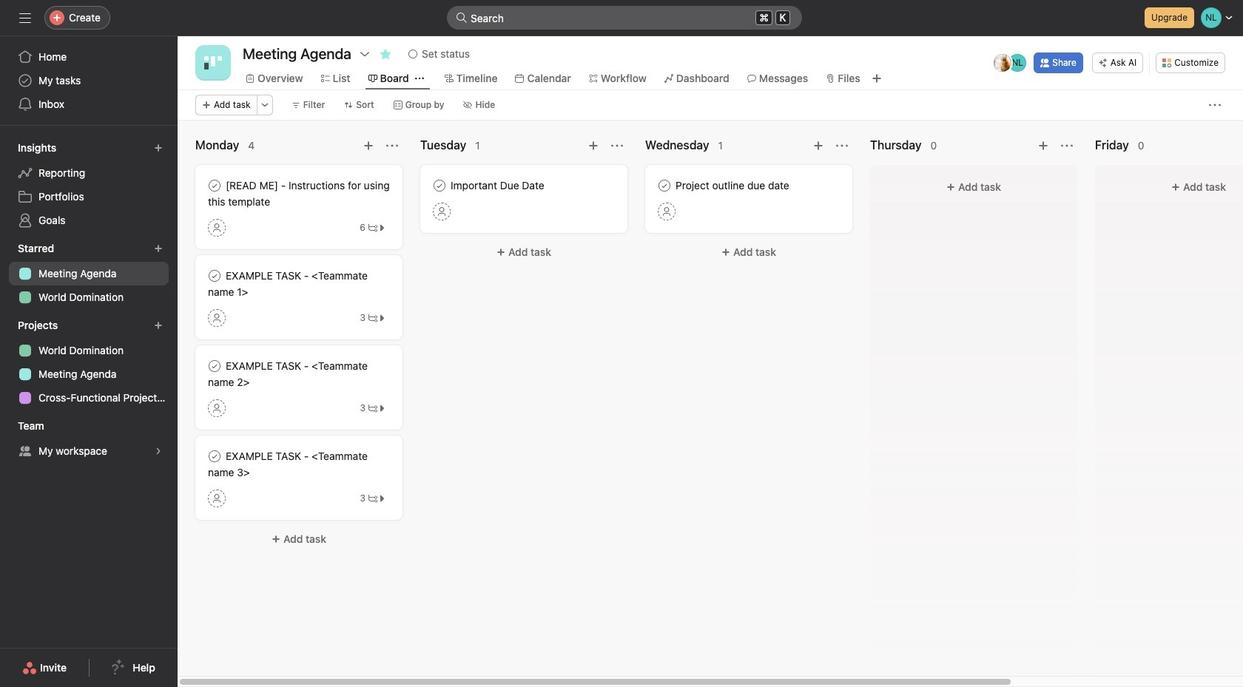 Task type: vqa. For each thing, say whether or not it's contained in the screenshot.
collapse task list for this group "ICON"
no



Task type: describe. For each thing, give the bounding box(es) containing it.
1 mark complete checkbox from the top
[[206, 267, 224, 285]]

new project or portfolio image
[[154, 321, 163, 330]]

tab actions image
[[415, 74, 424, 83]]

remove from starred image
[[380, 48, 392, 60]]

1 add task image from the left
[[363, 140, 375, 152]]

more section actions image for third add task icon from right
[[386, 140, 398, 152]]

2 add task image from the left
[[588, 140, 600, 152]]

mark complete checkbox for 2nd add task icon
[[431, 177, 449, 195]]

0 horizontal spatial more actions image
[[260, 101, 269, 110]]

1 more section actions image from the left
[[836, 140, 848, 152]]

add items to starred image
[[154, 244, 163, 253]]

mark complete checkbox for third add task icon from right
[[206, 177, 224, 195]]

new insights image
[[154, 144, 163, 152]]

add task image
[[1038, 140, 1050, 152]]

2 more section actions image from the left
[[1062, 140, 1073, 152]]

projects element
[[0, 312, 178, 413]]

2 mark complete checkbox from the top
[[206, 358, 224, 375]]



Task type: locate. For each thing, give the bounding box(es) containing it.
3 add task image from the left
[[813, 140, 825, 152]]

2 horizontal spatial add task image
[[813, 140, 825, 152]]

1 more section actions image from the left
[[386, 140, 398, 152]]

more section actions image
[[836, 140, 848, 152], [1062, 140, 1073, 152]]

show options image
[[359, 48, 371, 60]]

teams element
[[0, 413, 178, 466]]

0 horizontal spatial more section actions image
[[386, 140, 398, 152]]

mark complete image
[[206, 177, 224, 195], [431, 177, 449, 195], [656, 177, 674, 195], [206, 267, 224, 285], [206, 358, 224, 375]]

1 horizontal spatial add task image
[[588, 140, 600, 152]]

1 horizontal spatial more actions image
[[1210, 99, 1221, 111]]

insights element
[[0, 135, 178, 235]]

add task image
[[363, 140, 375, 152], [588, 140, 600, 152], [813, 140, 825, 152]]

see details, my workspace image
[[154, 447, 163, 456]]

Search tasks, projects, and more text field
[[447, 6, 802, 30]]

prominent image
[[456, 12, 468, 24]]

1 horizontal spatial more section actions image
[[611, 140, 623, 152]]

3 mark complete checkbox from the top
[[206, 448, 224, 466]]

mark complete checkbox for third add task icon from the left
[[656, 177, 674, 195]]

0 horizontal spatial mark complete checkbox
[[206, 177, 224, 195]]

2 horizontal spatial mark complete checkbox
[[656, 177, 674, 195]]

more section actions image
[[386, 140, 398, 152], [611, 140, 623, 152]]

1 vertical spatial mark complete checkbox
[[206, 358, 224, 375]]

Mark complete checkbox
[[206, 267, 224, 285], [206, 358, 224, 375], [206, 448, 224, 466]]

2 mark complete checkbox from the left
[[431, 177, 449, 195]]

2 vertical spatial mark complete checkbox
[[206, 448, 224, 466]]

1 horizontal spatial more section actions image
[[1062, 140, 1073, 152]]

0 vertical spatial mark complete checkbox
[[206, 267, 224, 285]]

2 more section actions image from the left
[[611, 140, 623, 152]]

mark complete image
[[206, 448, 224, 466]]

global element
[[0, 36, 178, 125]]

1 horizontal spatial mark complete checkbox
[[431, 177, 449, 195]]

starred element
[[0, 235, 178, 312]]

None field
[[447, 6, 802, 30]]

board image
[[204, 54, 222, 72]]

more section actions image for 2nd add task icon
[[611, 140, 623, 152]]

1 mark complete checkbox from the left
[[206, 177, 224, 195]]

add tab image
[[871, 73, 883, 84]]

hide sidebar image
[[19, 12, 31, 24]]

3 mark complete checkbox from the left
[[656, 177, 674, 195]]

Mark complete checkbox
[[206, 177, 224, 195], [431, 177, 449, 195], [656, 177, 674, 195]]

more actions image
[[1210, 99, 1221, 111], [260, 101, 269, 110]]

0 horizontal spatial add task image
[[363, 140, 375, 152]]

0 horizontal spatial more section actions image
[[836, 140, 848, 152]]



